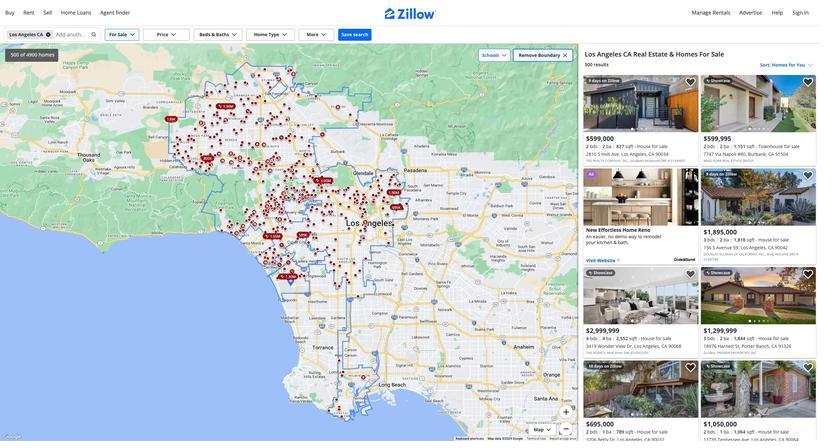 Task type: locate. For each thing, give the bounding box(es) containing it.
property images, use arrow keys to navigate, image 1 of 15 group
[[584, 75, 698, 134]]

main content
[[578, 44, 821, 441]]

1 vertical spatial property images, use arrow keys to navigate, image 1 of 35 group
[[584, 361, 698, 420]]

3419 wonder view dr, los angeles, ca 90068 image
[[584, 267, 698, 325]]

0 vertical spatial property images, use arrow keys to navigate, image 1 of 35 group
[[584, 267, 698, 326]]

11735 tennessee ave, los angeles, ca 90064 image
[[701, 361, 816, 418]]

property images, use arrow keys to navigate, image 1 of 31 group
[[701, 169, 816, 228]]

1 property images, use arrow keys to navigate, image 1 of 35 group from the top
[[584, 267, 698, 326]]

property images, use arrow keys to navigate, image 1 of 35 group
[[584, 267, 698, 326], [584, 361, 698, 420]]

Add another location text field
[[56, 29, 87, 40]]

main navigation
[[0, 0, 821, 26]]

remove tag image
[[46, 32, 51, 37]]

advertisement element
[[584, 169, 698, 265]]

2 property images, use arrow keys to navigate, image 1 of 35 group from the top
[[584, 361, 698, 420]]

156 s avenue 59, los angeles, ca 90042 image
[[701, 169, 816, 226]]

3206 betty dr, los angeles, ca 90032 image
[[584, 361, 698, 418]]



Task type: vqa. For each thing, say whether or not it's contained in the screenshot.
main content
yes



Task type: describe. For each thing, give the bounding box(es) containing it.
filters element
[[0, 26, 821, 44]]

property images, use arrow keys to navigate, image 1 of 23 group
[[701, 361, 816, 420]]

property images, use arrow keys to navigate, image 1 of 47 group
[[701, 75, 816, 134]]

map region
[[0, 0, 590, 441]]

property images, use arrow keys to navigate, image 1 of 37 group
[[701, 267, 816, 326]]

zillow logo image
[[385, 8, 436, 19]]

clear field image
[[90, 32, 95, 37]]

18976 harnett st, porter ranch, ca 91326 image
[[701, 267, 816, 325]]

7747 via napoli #80, burbank, ca 91504 image
[[701, 75, 816, 132]]

google image
[[2, 433, 23, 441]]

2810 s holt ave, los angeles, ca 90034 image
[[584, 75, 698, 132]]



